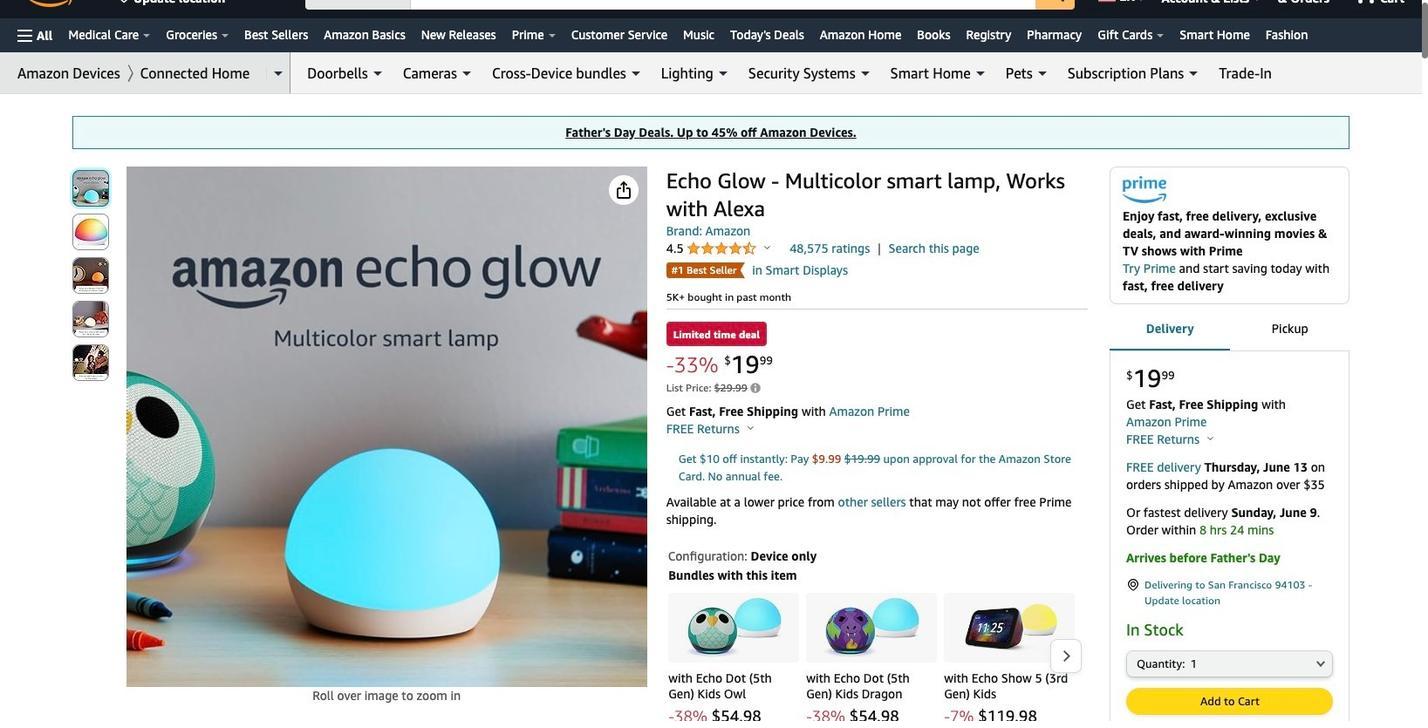 Task type: locate. For each thing, give the bounding box(es) containing it.
0 vertical spatial popover image
[[765, 245, 771, 250]]

0 horizontal spatial product image image
[[686, 598, 782, 658]]

product image image
[[686, 598, 782, 658], [824, 598, 920, 658], [962, 604, 1058, 652]]

tab list
[[1110, 307, 1350, 353]]

1 vertical spatial popover image
[[748, 426, 754, 430]]

popover image
[[765, 245, 771, 250], [748, 426, 754, 430]]

1 horizontal spatial product image image
[[824, 598, 920, 658]]

1 horizontal spatial popover image
[[765, 245, 771, 250]]

None submit
[[1036, 0, 1075, 10], [73, 171, 108, 206], [73, 215, 108, 250], [73, 258, 108, 293], [73, 302, 108, 337], [73, 346, 108, 381], [1128, 690, 1333, 715], [1036, 0, 1075, 10], [73, 171, 108, 206], [73, 215, 108, 250], [73, 258, 108, 293], [73, 302, 108, 337], [73, 346, 108, 381], [1128, 690, 1333, 715]]

learn more about amazon pricing and savings image
[[750, 383, 761, 396]]

main content
[[57, 112, 1366, 722]]

None search field
[[305, 0, 1075, 11]]

list
[[669, 593, 1082, 722]]



Task type: vqa. For each thing, say whether or not it's contained in the screenshot.
NEXT Image
yes



Task type: describe. For each thing, give the bounding box(es) containing it.
echo glow - multicolor smart lamp, works with alexa image
[[126, 167, 647, 688]]

amazon image
[[16, 0, 100, 8]]

none search field inside navigation navigation
[[305, 0, 1075, 11]]

next image
[[1062, 650, 1072, 663]]

navigation navigation
[[0, 0, 1423, 52]]

dropdown image
[[1317, 661, 1326, 668]]

amazon prime logo image
[[1123, 176, 1167, 208]]

0 horizontal spatial popover image
[[748, 426, 754, 430]]

2 horizontal spatial product image image
[[962, 604, 1058, 652]]



